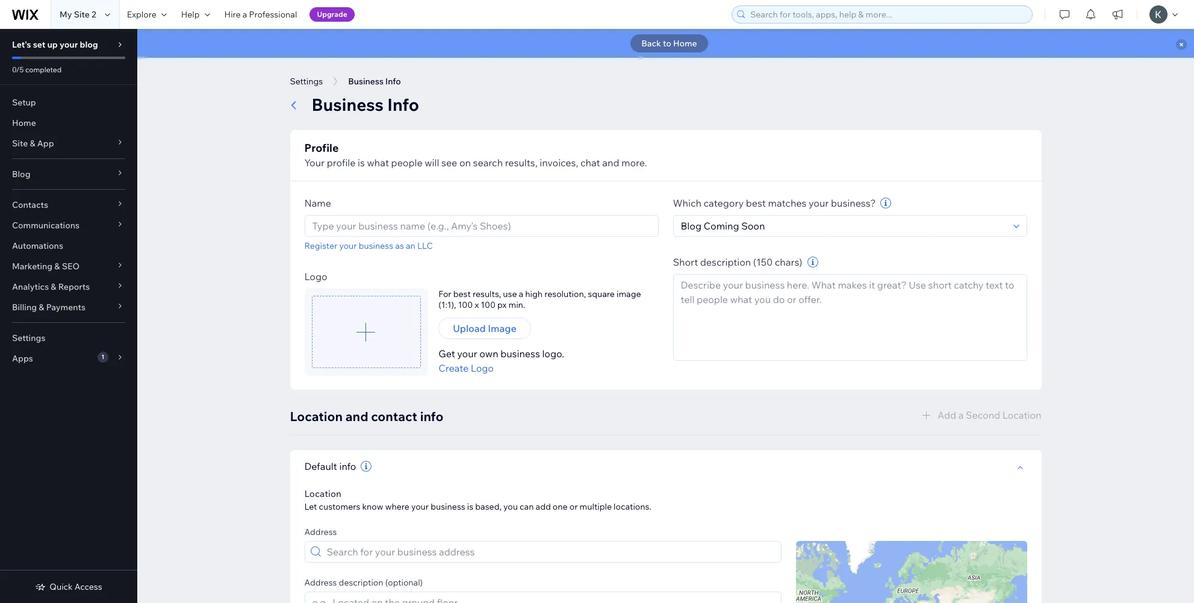 Task type: locate. For each thing, give the bounding box(es) containing it.
0 horizontal spatial business
[[359, 240, 394, 251]]

location and contact info
[[290, 409, 444, 424]]

is left based,
[[467, 501, 474, 512]]

best
[[746, 197, 766, 209], [454, 289, 471, 299]]

1 vertical spatial home
[[12, 118, 36, 128]]

& inside popup button
[[54, 261, 60, 272]]

0 vertical spatial business info
[[348, 76, 401, 87]]

home right to
[[674, 38, 698, 49]]

0 horizontal spatial info
[[340, 460, 356, 472]]

or
[[570, 501, 578, 512]]

location let customers know where your business is based, you can add one or multiple locations.
[[305, 488, 652, 512]]

register your business as an llc
[[305, 240, 433, 251]]

100 right x at the left
[[481, 299, 496, 310]]

min.
[[509, 299, 526, 310]]

0 vertical spatial info
[[386, 76, 401, 87]]

0 vertical spatial home
[[674, 38, 698, 49]]

1 vertical spatial business info
[[312, 94, 419, 115]]

settings inside sidebar element
[[12, 333, 45, 343]]

info right "default"
[[340, 460, 356, 472]]

settings inside button
[[290, 76, 323, 87]]

0 horizontal spatial 100
[[458, 299, 473, 310]]

2 address from the top
[[305, 577, 337, 588]]

& inside "popup button"
[[39, 302, 44, 313]]

hire a professional link
[[217, 0, 305, 29]]

0 vertical spatial settings
[[290, 76, 323, 87]]

logo down own on the bottom of the page
[[471, 362, 494, 374]]

to
[[663, 38, 672, 49]]

1 vertical spatial business
[[312, 94, 384, 115]]

and
[[603, 157, 620, 169], [346, 409, 369, 424]]

location up let
[[305, 488, 342, 500]]

default info
[[305, 460, 356, 472]]

my site 2
[[60, 9, 96, 20]]

home down setup
[[12, 118, 36, 128]]

up
[[47, 39, 58, 50]]

0 vertical spatial is
[[358, 157, 365, 169]]

on
[[460, 157, 471, 169]]

upload image button
[[439, 318, 531, 339]]

best inside for best results, use a high resolution, square image (1:1), 100 x 100 px min.
[[454, 289, 471, 299]]

which category best matches your business?
[[673, 197, 876, 209]]

0 vertical spatial address
[[305, 527, 337, 538]]

and right chat
[[603, 157, 620, 169]]

back to home button
[[631, 34, 708, 52]]

description left (150
[[701, 256, 752, 268]]

business left based,
[[431, 501, 466, 512]]

you
[[504, 501, 518, 512]]

a inside "link"
[[243, 9, 247, 20]]

for best results, use a high resolution, square image (1:1), 100 x 100 px min.
[[439, 289, 641, 310]]

description for short
[[701, 256, 752, 268]]

site left app
[[12, 138, 28, 149]]

0 vertical spatial and
[[603, 157, 620, 169]]

location inside location let customers know where your business is based, you can add one or multiple locations.
[[305, 488, 342, 500]]

site & app button
[[0, 133, 137, 154]]

100 left x at the left
[[458, 299, 473, 310]]

is inside location let customers know where your business is based, you can add one or multiple locations.
[[467, 501, 474, 512]]

1 horizontal spatial info
[[420, 409, 444, 424]]

marketing
[[12, 261, 53, 272]]

settings
[[290, 76, 323, 87], [12, 333, 45, 343]]

home link
[[0, 113, 137, 133]]

0 horizontal spatial best
[[454, 289, 471, 299]]

your up create logo button
[[458, 348, 478, 360]]

1 horizontal spatial settings
[[290, 76, 323, 87]]

address
[[305, 527, 337, 538], [305, 577, 337, 588]]

results, inside for best results, use a high resolution, square image (1:1), 100 x 100 px min.
[[473, 289, 501, 299]]

0 vertical spatial info
[[420, 409, 444, 424]]

your right matches
[[809, 197, 829, 209]]

0 vertical spatial location
[[290, 409, 343, 424]]

upgrade button
[[310, 7, 355, 22]]

1 vertical spatial location
[[305, 488, 342, 500]]

customers
[[319, 501, 361, 512]]

0 horizontal spatial a
[[243, 9, 247, 20]]

profile your profile is what people will see on search results, invoices, chat and more.
[[305, 141, 648, 169]]

business down business info button
[[312, 94, 384, 115]]

& right billing
[[39, 302, 44, 313]]

explore
[[127, 9, 157, 20]]

which
[[673, 197, 702, 209]]

payments
[[46, 302, 86, 313]]

site left '2' on the left top of page
[[74, 9, 90, 20]]

2 horizontal spatial business
[[501, 348, 540, 360]]

1 horizontal spatial business
[[431, 501, 466, 512]]

what
[[367, 157, 389, 169]]

0 vertical spatial a
[[243, 9, 247, 20]]

info inside button
[[386, 76, 401, 87]]

1 horizontal spatial and
[[603, 157, 620, 169]]

1 vertical spatial site
[[12, 138, 28, 149]]

register
[[305, 240, 338, 251]]

1 vertical spatial logo
[[471, 362, 494, 374]]

info
[[420, 409, 444, 424], [340, 460, 356, 472]]

business left as
[[359, 240, 394, 251]]

chars)
[[775, 256, 803, 268]]

1 vertical spatial a
[[519, 289, 524, 299]]

2 100 from the left
[[481, 299, 496, 310]]

a right the "use"
[[519, 289, 524, 299]]

2 vertical spatial business
[[431, 501, 466, 512]]

a right hire
[[243, 9, 247, 20]]

is inside profile your profile is what people will see on search results, invoices, chat and more.
[[358, 157, 365, 169]]

site & app
[[12, 138, 54, 149]]

1 vertical spatial address
[[305, 577, 337, 588]]

& inside popup button
[[30, 138, 35, 149]]

1 vertical spatial results,
[[473, 289, 501, 299]]

100
[[458, 299, 473, 310], [481, 299, 496, 310]]

business inside location let customers know where your business is based, you can add one or multiple locations.
[[431, 501, 466, 512]]

based,
[[476, 501, 502, 512]]

let
[[305, 501, 317, 512]]

reports
[[58, 281, 90, 292]]

0 vertical spatial business
[[359, 240, 394, 251]]

best right for
[[454, 289, 471, 299]]

billing & payments button
[[0, 297, 137, 318]]

&
[[30, 138, 35, 149], [54, 261, 60, 272], [51, 281, 56, 292], [39, 302, 44, 313]]

& left reports
[[51, 281, 56, 292]]

& left app
[[30, 138, 35, 149]]

one
[[553, 501, 568, 512]]

& left the seo
[[54, 261, 60, 272]]

business inside get your own business logo. create logo
[[501, 348, 540, 360]]

your right where
[[412, 501, 429, 512]]

1 horizontal spatial description
[[701, 256, 752, 268]]

best left matches
[[746, 197, 766, 209]]

is
[[358, 157, 365, 169], [467, 501, 474, 512]]

0 vertical spatial business
[[348, 76, 384, 87]]

your
[[305, 157, 325, 169]]

1 vertical spatial best
[[454, 289, 471, 299]]

0 horizontal spatial home
[[12, 118, 36, 128]]

your right up on the left of page
[[60, 39, 78, 50]]

business?
[[832, 197, 876, 209]]

Describe your business here. What makes it great? Use short catchy text to tell people what you do or offer. text field
[[674, 275, 1027, 360]]

sidebar element
[[0, 29, 137, 603]]

1 horizontal spatial best
[[746, 197, 766, 209]]

1 vertical spatial is
[[467, 501, 474, 512]]

contacts
[[12, 199, 48, 210]]

square
[[588, 289, 615, 299]]

& for site
[[30, 138, 35, 149]]

business
[[348, 76, 384, 87], [312, 94, 384, 115]]

home
[[674, 38, 698, 49], [12, 118, 36, 128]]

1 horizontal spatial results,
[[505, 157, 538, 169]]

hire a professional
[[225, 9, 297, 20]]

0 horizontal spatial is
[[358, 157, 365, 169]]

1 vertical spatial business
[[501, 348, 540, 360]]

1 horizontal spatial home
[[674, 38, 698, 49]]

0 horizontal spatial settings
[[12, 333, 45, 343]]

& inside "dropdown button"
[[51, 281, 56, 292]]

1 vertical spatial settings
[[12, 333, 45, 343]]

1 vertical spatial info
[[388, 94, 419, 115]]

(1:1),
[[439, 299, 456, 310]]

automations
[[12, 240, 63, 251]]

back
[[642, 38, 662, 49]]

your inside location let customers know where your business is based, you can add one or multiple locations.
[[412, 501, 429, 512]]

1 horizontal spatial is
[[467, 501, 474, 512]]

Search for your business address field
[[323, 542, 778, 562]]

and left contact
[[346, 409, 369, 424]]

1 horizontal spatial a
[[519, 289, 524, 299]]

0 vertical spatial best
[[746, 197, 766, 209]]

results, left the "use"
[[473, 289, 501, 299]]

location up "default"
[[290, 409, 343, 424]]

results, right search in the left of the page
[[505, 157, 538, 169]]

and inside profile your profile is what people will see on search results, invoices, chat and more.
[[603, 157, 620, 169]]

0 horizontal spatial results,
[[473, 289, 501, 299]]

home inside sidebar element
[[12, 118, 36, 128]]

chat
[[581, 157, 601, 169]]

1 100 from the left
[[458, 299, 473, 310]]

0/5 completed
[[12, 65, 62, 74]]

1 vertical spatial and
[[346, 409, 369, 424]]

logo down the register
[[305, 271, 328, 283]]

is left what in the top of the page
[[358, 157, 365, 169]]

own
[[480, 348, 499, 360]]

0 vertical spatial description
[[701, 256, 752, 268]]

hire
[[225, 9, 241, 20]]

for
[[439, 289, 452, 299]]

1 horizontal spatial logo
[[471, 362, 494, 374]]

description left (optional)
[[339, 577, 384, 588]]

billing & payments
[[12, 302, 86, 313]]

1 address from the top
[[305, 527, 337, 538]]

automations link
[[0, 236, 137, 256]]

& for analytics
[[51, 281, 56, 292]]

address for address description (optional)
[[305, 577, 337, 588]]

x
[[475, 299, 479, 310]]

0 horizontal spatial site
[[12, 138, 28, 149]]

info right contact
[[420, 409, 444, 424]]

0 horizontal spatial logo
[[305, 271, 328, 283]]

your inside get your own business logo. create logo
[[458, 348, 478, 360]]

business info inside button
[[348, 76, 401, 87]]

1 vertical spatial description
[[339, 577, 384, 588]]

more.
[[622, 157, 648, 169]]

info
[[386, 76, 401, 87], [388, 94, 419, 115]]

0 vertical spatial results,
[[505, 157, 538, 169]]

let's
[[12, 39, 31, 50]]

0 horizontal spatial description
[[339, 577, 384, 588]]

business down image
[[501, 348, 540, 360]]

blog
[[12, 169, 30, 180]]

1 horizontal spatial 100
[[481, 299, 496, 310]]

communications
[[12, 220, 80, 231]]

business right settings button
[[348, 76, 384, 87]]

1 horizontal spatial site
[[74, 9, 90, 20]]

my
[[60, 9, 72, 20]]



Task type: describe. For each thing, give the bounding box(es) containing it.
location for and
[[290, 409, 343, 424]]

seo
[[62, 261, 80, 272]]

profile
[[327, 157, 356, 169]]

a inside for best results, use a high resolution, square image (1:1), 100 x 100 px min.
[[519, 289, 524, 299]]

setup
[[12, 97, 36, 108]]

image
[[488, 322, 517, 334]]

upload image
[[453, 322, 517, 334]]

completed
[[25, 65, 62, 74]]

quick access
[[50, 582, 102, 592]]

people
[[391, 157, 423, 169]]

analytics & reports
[[12, 281, 90, 292]]

can
[[520, 501, 534, 512]]

blog
[[80, 39, 98, 50]]

professional
[[249, 9, 297, 20]]

(150
[[754, 256, 773, 268]]

short
[[673, 256, 699, 268]]

back to home
[[642, 38, 698, 49]]

image
[[617, 289, 641, 299]]

default
[[305, 460, 337, 472]]

see
[[442, 157, 458, 169]]

get
[[439, 348, 455, 360]]

blog button
[[0, 164, 137, 184]]

0/5
[[12, 65, 24, 74]]

marketing & seo
[[12, 261, 80, 272]]

register your business as an llc link
[[305, 240, 433, 251]]

know
[[362, 501, 384, 512]]

0 vertical spatial site
[[74, 9, 90, 20]]

1
[[101, 353, 104, 361]]

business inside button
[[348, 76, 384, 87]]

& for marketing
[[54, 261, 60, 272]]

logo inside get your own business logo. create logo
[[471, 362, 494, 374]]

create logo button
[[439, 361, 494, 375]]

px
[[498, 299, 507, 310]]

add
[[536, 501, 551, 512]]

settings link
[[0, 328, 137, 348]]

contact
[[371, 409, 418, 424]]

communications button
[[0, 215, 137, 236]]

billing
[[12, 302, 37, 313]]

e.g., Located on the ground floor field
[[309, 592, 778, 603]]

marketing & seo button
[[0, 256, 137, 277]]

0 horizontal spatial and
[[346, 409, 369, 424]]

your inside sidebar element
[[60, 39, 78, 50]]

analytics
[[12, 281, 49, 292]]

2
[[92, 9, 96, 20]]

1 vertical spatial info
[[340, 460, 356, 472]]

Type your business name (e.g., Amy's Shoes) field
[[309, 216, 655, 236]]

setup link
[[0, 92, 137, 113]]

business info button
[[342, 72, 407, 90]]

Enter your business or website type field
[[678, 216, 1010, 236]]

locations.
[[614, 501, 652, 512]]

settings for settings link
[[12, 333, 45, 343]]

upgrade
[[317, 10, 347, 19]]

let's set up your blog
[[12, 39, 98, 50]]

resolution,
[[545, 289, 586, 299]]

quick access button
[[35, 582, 102, 592]]

Search for tools, apps, help & more... field
[[747, 6, 1029, 23]]

contacts button
[[0, 195, 137, 215]]

site inside site & app popup button
[[12, 138, 28, 149]]

quick
[[50, 582, 73, 592]]

multiple
[[580, 501, 612, 512]]

profile
[[305, 141, 339, 155]]

back to home alert
[[137, 29, 1195, 58]]

(optional)
[[385, 577, 423, 588]]

settings button
[[284, 72, 329, 90]]

address for address
[[305, 527, 337, 538]]

your right the register
[[339, 240, 357, 251]]

0 vertical spatial logo
[[305, 271, 328, 283]]

category
[[704, 197, 744, 209]]

will
[[425, 157, 440, 169]]

location for let
[[305, 488, 342, 500]]

address description (optional)
[[305, 577, 423, 588]]

search
[[473, 157, 503, 169]]

apps
[[12, 353, 33, 364]]

as
[[395, 240, 404, 251]]

access
[[75, 582, 102, 592]]

results, inside profile your profile is what people will see on search results, invoices, chat and more.
[[505, 157, 538, 169]]

settings for settings button
[[290, 76, 323, 87]]

an
[[406, 240, 416, 251]]

logo.
[[543, 348, 565, 360]]

set
[[33, 39, 45, 50]]

description for address
[[339, 577, 384, 588]]

invoices,
[[540, 157, 579, 169]]

& for billing
[[39, 302, 44, 313]]

map region
[[740, 485, 1048, 603]]

home inside button
[[674, 38, 698, 49]]

matches
[[769, 197, 807, 209]]



Task type: vqa. For each thing, say whether or not it's contained in the screenshot.
topmost Analyze
no



